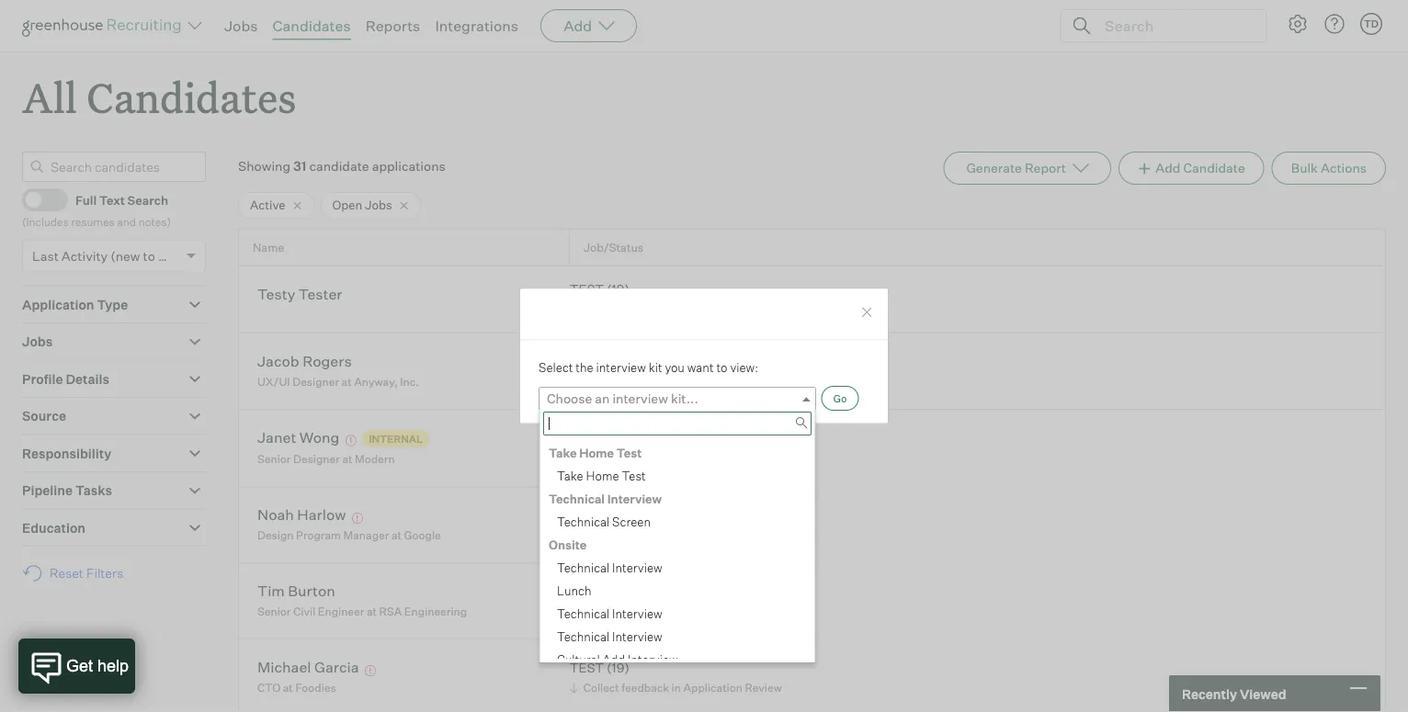 Task type: vqa. For each thing, say whether or not it's contained in the screenshot.
Senior
yes



Task type: locate. For each thing, give the bounding box(es) containing it.
test down lunch
[[570, 660, 604, 676]]

1 (50) from the top
[[627, 430, 654, 446]]

technical
[[549, 491, 605, 506], [557, 514, 610, 529], [557, 560, 610, 575], [557, 606, 610, 621], [557, 629, 610, 644]]

for left debrief
[[696, 605, 710, 619]]

(19) right the
[[607, 353, 630, 369]]

tester
[[299, 285, 343, 303]]

collect up an at the left of page
[[584, 375, 620, 389]]

(50)
[[627, 430, 654, 446], [627, 507, 654, 523]]

review right "want"
[[745, 375, 782, 389]]

designer down wong in the left bottom of the page
[[293, 453, 340, 466]]

2 vertical spatial jobs
[[22, 334, 53, 350]]

test
[[617, 445, 642, 460], [622, 468, 646, 483]]

open jobs
[[332, 198, 392, 213]]

michael garcia link
[[257, 659, 359, 680]]

collect feedback in application review link down 'choose an interview kit...' link
[[567, 450, 787, 468]]

screen inside designer (50) interviews to schedule for preliminary screen
[[780, 529, 816, 543]]

(19) right cultural
[[607, 660, 630, 676]]

in
[[672, 375, 681, 389], [672, 452, 681, 466], [672, 682, 681, 695]]

1 vertical spatial test (19) collect feedback in application review
[[570, 660, 782, 695]]

noah harlow link
[[257, 506, 346, 527]]

source
[[22, 408, 66, 425]]

janet wong link
[[257, 428, 340, 449]]

1 senior from the top
[[257, 453, 291, 466]]

1 vertical spatial jobs
[[365, 198, 392, 213]]

test for ux/ui designer at anyway, inc.
[[570, 353, 604, 369]]

recently viewed
[[1183, 686, 1287, 702]]

1 vertical spatial schedule
[[647, 605, 693, 619]]

0 vertical spatial jobs
[[224, 17, 258, 35]]

senior down the "tim"
[[257, 605, 291, 619]]

for left preliminary
[[701, 529, 716, 543]]

michael garcia
[[257, 659, 359, 677]]

interview up choose an interview kit...
[[596, 360, 646, 375]]

tim
[[257, 582, 285, 601]]

0 vertical spatial review
[[745, 375, 782, 389]]

collect feedback in application review link for janet wong
[[567, 450, 787, 468]]

1 vertical spatial add
[[1156, 160, 1181, 176]]

test down job/status
[[570, 282, 604, 298]]

to for (50)
[[639, 529, 650, 543]]

0 vertical spatial in
[[672, 375, 681, 389]]

collect
[[584, 375, 620, 389], [584, 452, 620, 466], [584, 682, 620, 695]]

reset filters
[[50, 566, 123, 582]]

integrations link
[[435, 17, 519, 35]]

schedule inside the test (19) interview to schedule for debrief
[[647, 605, 693, 619]]

0 vertical spatial interview
[[596, 360, 646, 375]]

2 collect feedback in application review link from the top
[[567, 450, 787, 468]]

search
[[127, 193, 168, 207]]

jobs up profile
[[22, 334, 53, 350]]

0 vertical spatial for
[[701, 529, 716, 543]]

2 test (19) collect feedback in application review from the top
[[570, 660, 782, 695]]

at
[[342, 375, 352, 389], [342, 453, 353, 466], [392, 529, 402, 543], [367, 605, 377, 619], [283, 682, 293, 695]]

2 test from the top
[[570, 353, 604, 369]]

janet wong has been in application review for more than 5 days image
[[343, 436, 359, 447]]

test (19) collect feedback in application review for cto at foodies
[[570, 660, 782, 695]]

3 review from the top
[[745, 682, 782, 695]]

test inside the test (19) interview to schedule for debrief
[[570, 584, 604, 600]]

recently
[[1183, 686, 1238, 702]]

designer inside designer (50) interviews to schedule for preliminary screen
[[570, 507, 624, 523]]

2 (50) from the top
[[627, 507, 654, 523]]

to inside designer (50) interviews to schedule for preliminary screen
[[639, 529, 650, 543]]

application for ux/ui designer at anyway, inc.
[[684, 375, 743, 389]]

cultural
[[557, 652, 600, 667]]

(19) for cto at foodies
[[607, 660, 630, 676]]

civil
[[293, 605, 316, 619]]

program
[[296, 529, 341, 543]]

report
[[1025, 160, 1067, 176]]

showing
[[238, 158, 291, 174]]

rsa
[[379, 605, 402, 619]]

jobs right open
[[365, 198, 392, 213]]

in down interview to schedule for debrief link
[[672, 682, 681, 695]]

2 vertical spatial collect feedback in application review link
[[567, 680, 787, 697]]

1 vertical spatial for
[[696, 605, 710, 619]]

0 vertical spatial feedback
[[622, 375, 669, 389]]

take
[[549, 445, 577, 460], [557, 468, 584, 483]]

burton
[[288, 582, 335, 601]]

interview
[[596, 360, 646, 375], [613, 391, 668, 407]]

jobs link
[[224, 17, 258, 35]]

test down choose an interview kit...
[[617, 445, 642, 460]]

noah harlow
[[257, 506, 346, 524]]

go link
[[822, 386, 859, 411]]

3 (19) from the top
[[607, 584, 630, 600]]

2 review from the top
[[745, 452, 782, 466]]

4 (19) from the top
[[607, 660, 630, 676]]

1 feedback from the top
[[622, 375, 669, 389]]

None text field
[[543, 412, 812, 436]]

review down debrief
[[745, 682, 782, 695]]

senior inside tim burton senior civil engineer at rsa engineering
[[257, 605, 291, 619]]

in inside designer (50) collect feedback in application review
[[672, 452, 681, 466]]

test down designer (50) collect feedback in application review
[[622, 468, 646, 483]]

0 vertical spatial collect
[[584, 375, 620, 389]]

4 test from the top
[[570, 660, 604, 676]]

2 in from the top
[[672, 452, 681, 466]]

2 feedback from the top
[[622, 452, 669, 466]]

for inside the test (19) interview to schedule for debrief
[[696, 605, 710, 619]]

at left 'google'
[[392, 529, 402, 543]]

2 vertical spatial in
[[672, 682, 681, 695]]

1 horizontal spatial add
[[603, 652, 626, 667]]

0 horizontal spatial manager
[[344, 529, 389, 543]]

2 vertical spatial add
[[603, 652, 626, 667]]

in up the kit...
[[672, 375, 681, 389]]

candidates down jobs link
[[87, 70, 297, 124]]

last activity (new to old) option
[[32, 248, 182, 264]]

schedule right interviews
[[652, 529, 699, 543]]

application inside designer (50) collect feedback in application review
[[684, 452, 743, 466]]

3 in from the top
[[672, 682, 681, 695]]

collect for janet wong
[[584, 452, 620, 466]]

for inside designer (50) interviews to schedule for preliminary screen
[[701, 529, 716, 543]]

testy tester
[[257, 285, 343, 303]]

at down janet wong has been in application review for more than 5 days icon
[[342, 453, 353, 466]]

collect down cultural
[[584, 682, 620, 695]]

add inside popup button
[[564, 17, 592, 35]]

2 vertical spatial review
[[745, 682, 782, 695]]

designer (50) interviews to schedule for preliminary screen
[[570, 507, 816, 543]]

1 vertical spatial test
[[622, 468, 646, 483]]

collect feedback in application review link
[[567, 373, 787, 391], [567, 450, 787, 468], [567, 680, 787, 697]]

(19) right lunch
[[607, 584, 630, 600]]

(19) for ux/ui designer at anyway, inc.
[[607, 353, 630, 369]]

reset filters button
[[22, 557, 133, 591]]

(50) up interviews
[[627, 507, 654, 523]]

1 vertical spatial collect
[[584, 452, 620, 466]]

designer down jacob rogers link
[[293, 375, 339, 389]]

home
[[580, 445, 614, 460], [586, 468, 619, 483]]

(19) inside the test (19) interview to schedule for debrief
[[607, 584, 630, 600]]

feedback down interview to schedule for debrief link
[[622, 682, 669, 695]]

feedback
[[622, 375, 669, 389], [622, 452, 669, 466], [622, 682, 669, 695]]

2 horizontal spatial add
[[1156, 160, 1181, 176]]

manager down choose an interview kit...
[[594, 422, 642, 437]]

0 vertical spatial (50)
[[627, 430, 654, 446]]

collect feedback in application review link for michael garcia
[[567, 680, 787, 697]]

add candidate
[[1156, 160, 1246, 176]]

2 (19) from the top
[[607, 353, 630, 369]]

0 vertical spatial home
[[580, 445, 614, 460]]

manager down a follow-up was set for sep 22, 2023 for noah harlow image
[[344, 529, 389, 543]]

candidates right jobs link
[[273, 17, 351, 35]]

debrief
[[712, 605, 750, 619]]

application down debrief
[[684, 682, 743, 695]]

hiring manager screen take home test take home test technical interview technical screen onsite technical interview lunch technical interview technical interview cultural add interview
[[549, 422, 683, 667]]

3 test from the top
[[570, 584, 604, 600]]

test (19) collect feedback in application review for ux/ui designer at anyway, inc.
[[570, 353, 782, 389]]

0 vertical spatial schedule
[[652, 529, 699, 543]]

2 vertical spatial feedback
[[622, 682, 669, 695]]

lunch
[[557, 583, 592, 598]]

collect feedback in application review link down interview to schedule for debrief link
[[567, 680, 787, 697]]

designer down an at the left of page
[[570, 430, 624, 446]]

add button
[[541, 9, 637, 42]]

at down rogers
[[342, 375, 352, 389]]

test for cto at foodies
[[570, 660, 604, 676]]

feedback for michael garcia
[[622, 682, 669, 695]]

for
[[701, 529, 716, 543], [696, 605, 710, 619]]

to inside the test (19) interview to schedule for debrief
[[634, 605, 644, 619]]

3 collect from the top
[[584, 682, 620, 695]]

1 horizontal spatial manager
[[594, 422, 642, 437]]

(50) inside designer (50) interviews to schedule for preliminary screen
[[627, 507, 654, 523]]

jacob
[[257, 352, 300, 370]]

reports link
[[366, 17, 421, 35]]

jobs
[[224, 17, 258, 35], [365, 198, 392, 213], [22, 334, 53, 350]]

designer up interviews
[[570, 507, 624, 523]]

interview inside the test (19) interview to schedule for debrief
[[584, 605, 631, 619]]

0 vertical spatial collect feedback in application review link
[[567, 373, 787, 391]]

schedule inside designer (50) interviews to schedule for preliminary screen
[[652, 529, 699, 543]]

1 in from the top
[[672, 375, 681, 389]]

screen
[[645, 422, 683, 437], [613, 514, 651, 529], [780, 529, 816, 543]]

review up preliminary
[[745, 452, 782, 466]]

modern
[[355, 453, 395, 466]]

test (19) collect feedback in application review
[[570, 353, 782, 389], [570, 660, 782, 695]]

(50) down choose an interview kit...
[[627, 430, 654, 446]]

cto
[[257, 682, 281, 695]]

3 collect feedback in application review link from the top
[[567, 680, 787, 697]]

interview
[[608, 491, 662, 506], [613, 560, 663, 575], [584, 605, 631, 619], [613, 606, 663, 621], [613, 629, 663, 644], [628, 652, 678, 667]]

2 vertical spatial collect
[[584, 682, 620, 695]]

google
[[404, 529, 441, 543]]

1 vertical spatial collect feedback in application review link
[[567, 450, 787, 468]]

profile
[[22, 371, 63, 387]]

garcia
[[314, 659, 359, 677]]

test
[[570, 282, 604, 298], [570, 353, 604, 369], [570, 584, 604, 600], [570, 660, 604, 676]]

1 vertical spatial review
[[745, 452, 782, 466]]

integrations
[[435, 17, 519, 35]]

type
[[97, 297, 128, 313]]

1 vertical spatial interview
[[613, 391, 668, 407]]

test down onsite
[[570, 584, 604, 600]]

schedule
[[652, 529, 699, 543], [647, 605, 693, 619]]

senior
[[257, 453, 291, 466], [257, 605, 291, 619]]

in for michael garcia
[[672, 682, 681, 695]]

harlow
[[297, 506, 346, 524]]

feedback up choose an interview kit...
[[622, 375, 669, 389]]

0 vertical spatial take
[[549, 445, 577, 460]]

choose
[[547, 391, 592, 407]]

at left rsa
[[367, 605, 377, 619]]

michael
[[257, 659, 311, 677]]

showing 31 candidate applications
[[238, 158, 446, 174]]

feedback for janet wong
[[622, 452, 669, 466]]

0 horizontal spatial add
[[564, 17, 592, 35]]

schedule left debrief
[[647, 605, 693, 619]]

1 vertical spatial (50)
[[627, 507, 654, 523]]

application up the kit...
[[684, 375, 743, 389]]

collect inside designer (50) collect feedback in application review
[[584, 452, 620, 466]]

1 horizontal spatial jobs
[[224, 17, 258, 35]]

cto at foodies
[[257, 682, 336, 695]]

2 senior from the top
[[257, 605, 291, 619]]

1 vertical spatial in
[[672, 452, 681, 466]]

test up an at the left of page
[[570, 353, 604, 369]]

job/status
[[584, 241, 644, 255]]

jobs left candidates link
[[224, 17, 258, 35]]

full
[[75, 193, 97, 207]]

resumes
[[71, 215, 115, 229]]

2 collect from the top
[[584, 452, 620, 466]]

schedule for (19)
[[647, 605, 693, 619]]

1 test (19) collect feedback in application review from the top
[[570, 353, 782, 389]]

0 horizontal spatial jobs
[[22, 334, 53, 350]]

application down the kit...
[[684, 452, 743, 466]]

0 vertical spatial manager
[[594, 422, 642, 437]]

td button
[[1361, 13, 1383, 35]]

feedback inside designer (50) collect feedback in application review
[[622, 452, 669, 466]]

(19) down job/status
[[607, 282, 630, 298]]

go
[[834, 392, 847, 404]]

3 feedback from the top
[[622, 682, 669, 695]]

collect down hiring
[[584, 452, 620, 466]]

0 vertical spatial senior
[[257, 453, 291, 466]]

1 review from the top
[[745, 375, 782, 389]]

review inside designer (50) collect feedback in application review
[[745, 452, 782, 466]]

senior down janet
[[257, 453, 291, 466]]

Search candidates field
[[22, 152, 206, 182]]

application down last
[[22, 297, 94, 313]]

all candidates
[[22, 70, 297, 124]]

0 vertical spatial add
[[564, 17, 592, 35]]

0 vertical spatial candidates
[[273, 17, 351, 35]]

add candidate link
[[1119, 152, 1265, 185]]

interview down select the interview kit you want to view:
[[613, 391, 668, 407]]

1 (19) from the top
[[607, 282, 630, 298]]

manager
[[594, 422, 642, 437], [344, 529, 389, 543]]

application type
[[22, 297, 128, 313]]

open
[[332, 198, 363, 213]]

and
[[117, 215, 136, 229]]

collect feedback in application review link up the kit...
[[567, 373, 787, 391]]

1 vertical spatial feedback
[[622, 452, 669, 466]]

1 vertical spatial senior
[[257, 605, 291, 619]]

0 vertical spatial test (19) collect feedback in application review
[[570, 353, 782, 389]]

feedback down choose an interview kit...
[[622, 452, 669, 466]]

in down 'choose an interview kit...' link
[[672, 452, 681, 466]]

(50) inside designer (50) collect feedback in application review
[[627, 430, 654, 446]]

education
[[22, 520, 86, 536]]



Task type: describe. For each thing, give the bounding box(es) containing it.
onsite
[[549, 537, 587, 552]]

jacob rogers ux/ui designer at anyway, inc.
[[257, 352, 419, 389]]

view:
[[730, 360, 759, 375]]

choose an interview kit... link
[[539, 387, 817, 410]]

review for janet wong
[[745, 452, 782, 466]]

manager inside hiring manager screen take home test take home test technical interview technical screen onsite technical interview lunch technical interview technical interview cultural add interview
[[594, 422, 642, 437]]

notes)
[[139, 215, 171, 229]]

inc.
[[400, 375, 419, 389]]

candidate
[[309, 158, 369, 174]]

add for add
[[564, 17, 592, 35]]

profile details
[[22, 371, 109, 387]]

bulk actions
[[1292, 160, 1367, 176]]

preliminary
[[718, 529, 777, 543]]

last
[[32, 248, 59, 264]]

designer inside jacob rogers ux/ui designer at anyway, inc.
[[293, 375, 339, 389]]

(50) for wong
[[627, 430, 654, 446]]

at right "cto"
[[283, 682, 293, 695]]

wong
[[300, 428, 340, 447]]

0 vertical spatial test
[[617, 445, 642, 460]]

(includes
[[22, 215, 69, 229]]

internal
[[369, 433, 423, 445]]

review for michael garcia
[[745, 682, 782, 695]]

for for (50)
[[701, 529, 716, 543]]

to inside choose an interview kit... dialog
[[717, 360, 728, 375]]

add for add candidate
[[1156, 160, 1181, 176]]

actions
[[1321, 160, 1367, 176]]

choose an interview kit...
[[547, 391, 699, 407]]

applications
[[372, 158, 446, 174]]

to for (19)
[[634, 605, 644, 619]]

bulk
[[1292, 160, 1319, 176]]

interview to schedule for debrief link
[[567, 603, 755, 621]]

pipeline tasks
[[22, 483, 112, 499]]

the
[[576, 360, 594, 375]]

ux/ui
[[257, 375, 290, 389]]

1 vertical spatial manager
[[344, 529, 389, 543]]

reports
[[366, 17, 421, 35]]

rogers
[[303, 352, 352, 370]]

interviews to schedule for preliminary screen link
[[567, 527, 821, 545]]

Search text field
[[1101, 12, 1250, 39]]

interview for an
[[613, 391, 668, 407]]

design
[[257, 529, 294, 543]]

kit...
[[671, 391, 699, 407]]

1 vertical spatial candidates
[[87, 70, 297, 124]]

choose an interview kit... dialog
[[520, 288, 889, 671]]

pipeline
[[22, 483, 73, 499]]

reset
[[50, 566, 84, 582]]

designer inside designer (50) collect feedback in application review
[[570, 430, 624, 446]]

generate report
[[967, 160, 1067, 176]]

at inside jacob rogers ux/ui designer at anyway, inc.
[[342, 375, 352, 389]]

at inside tim burton senior civil engineer at rsa engineering
[[367, 605, 377, 619]]

bulk actions link
[[1272, 152, 1387, 185]]

select the interview kit you want to view:
[[539, 360, 759, 375]]

1 collect from the top
[[584, 375, 620, 389]]

filters
[[86, 566, 123, 582]]

senior designer at modern
[[257, 453, 395, 466]]

design program manager at google
[[257, 529, 441, 543]]

testy tester link
[[257, 285, 343, 306]]

details
[[66, 371, 109, 387]]

anyway,
[[354, 375, 398, 389]]

1 test from the top
[[570, 282, 604, 298]]

none text field inside choose an interview kit... dialog
[[543, 412, 812, 436]]

janet
[[257, 428, 296, 447]]

full text search (includes resumes and notes)
[[22, 193, 171, 229]]

1 vertical spatial home
[[586, 468, 619, 483]]

you
[[665, 360, 685, 375]]

testy
[[257, 285, 295, 303]]

application for senior designer at modern
[[684, 452, 743, 466]]

configure image
[[1287, 13, 1309, 35]]

michael garcia has been in application review for more than 5 days image
[[362, 666, 379, 677]]

janet wong
[[257, 428, 340, 447]]

close image
[[860, 305, 875, 320]]

collect for michael garcia
[[584, 682, 620, 695]]

noah
[[257, 506, 294, 524]]

kit
[[649, 360, 663, 375]]

for for (19)
[[696, 605, 710, 619]]

tim burton senior civil engineer at rsa engineering
[[257, 582, 467, 619]]

greenhouse recruiting image
[[22, 15, 188, 37]]

1 collect feedback in application review link from the top
[[567, 373, 787, 391]]

test for senior civil engineer at rsa engineering
[[570, 584, 604, 600]]

schedule for (50)
[[652, 529, 699, 543]]

interview for the
[[596, 360, 646, 375]]

active
[[250, 198, 286, 213]]

test (19)
[[570, 282, 630, 298]]

to for activity
[[143, 248, 155, 264]]

an
[[595, 391, 610, 407]]

engineer
[[318, 605, 364, 619]]

last activity (new to old)
[[32, 248, 182, 264]]

name
[[253, 241, 284, 255]]

candidate reports are now available! apply filters and select "view in app" element
[[944, 152, 1112, 185]]

generate report button
[[944, 152, 1112, 185]]

a follow-up was set for sep 22, 2023 for noah harlow image
[[349, 513, 366, 524]]

(50) for harlow
[[627, 507, 654, 523]]

tim burton link
[[257, 582, 335, 603]]

all
[[22, 70, 77, 124]]

activity
[[61, 248, 108, 264]]

add inside hiring manager screen take home test take home test technical interview technical screen onsite technical interview lunch technical interview technical interview cultural add interview
[[603, 652, 626, 667]]

checkmark image
[[30, 193, 44, 206]]

td
[[1365, 17, 1379, 30]]

generate
[[967, 160, 1022, 176]]

31
[[293, 158, 307, 174]]

candidates link
[[273, 17, 351, 35]]

in for janet wong
[[672, 452, 681, 466]]

(19) for senior civil engineer at rsa engineering
[[607, 584, 630, 600]]

jacob rogers link
[[257, 352, 352, 373]]

tasks
[[75, 483, 112, 499]]

designer (50) collect feedback in application review
[[570, 430, 782, 466]]

test (19) interview to schedule for debrief
[[570, 584, 750, 619]]

2 horizontal spatial jobs
[[365, 198, 392, 213]]

engineering
[[404, 605, 467, 619]]

application for cto at foodies
[[684, 682, 743, 695]]

1 vertical spatial take
[[557, 468, 584, 483]]

td button
[[1357, 9, 1387, 39]]



